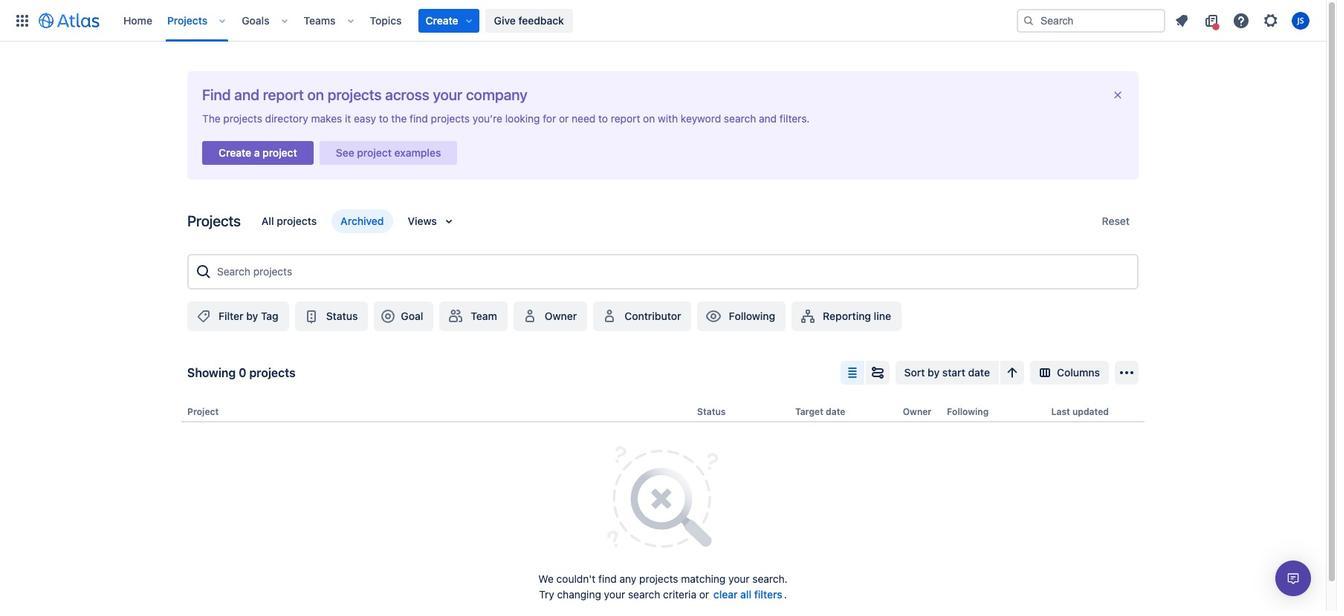 Task type: vqa. For each thing, say whether or not it's contained in the screenshot.
townsquare icon
no



Task type: locate. For each thing, give the bounding box(es) containing it.
1 vertical spatial and
[[759, 112, 777, 125]]

1 vertical spatial on
[[643, 112, 655, 125]]

projects up search projects icon
[[187, 213, 241, 230]]

on up makes
[[307, 86, 324, 103]]

views button
[[399, 210, 467, 233]]

looking
[[505, 112, 540, 125]]

0 horizontal spatial search
[[628, 589, 660, 601]]

by right 'sort'
[[928, 366, 940, 379]]

projects right home
[[167, 14, 208, 26]]

following right following image
[[729, 310, 775, 323]]

close banner image
[[1112, 89, 1124, 101]]

line
[[874, 310, 891, 323]]

goal
[[401, 310, 423, 323]]

0 horizontal spatial by
[[246, 310, 258, 323]]

switch to... image
[[13, 12, 31, 29]]

date right start
[[968, 366, 990, 379]]

projects up it
[[328, 86, 382, 103]]

tag image
[[195, 308, 213, 326]]

create for create a project
[[219, 146, 251, 159]]

0 horizontal spatial to
[[379, 112, 388, 125]]

search image
[[1023, 14, 1035, 26]]

and
[[234, 86, 259, 103], [759, 112, 777, 125]]

a
[[254, 146, 260, 159]]

to
[[379, 112, 388, 125], [598, 112, 608, 125]]

create button
[[418, 9, 479, 32]]

0 vertical spatial your
[[433, 86, 462, 103]]

give
[[494, 14, 516, 26]]

team button
[[440, 302, 508, 331]]

0 vertical spatial report
[[263, 86, 304, 103]]

or for criteria
[[699, 589, 709, 601]]

0 vertical spatial by
[[246, 310, 258, 323]]

search projects image
[[195, 263, 213, 281]]

topics link
[[365, 9, 406, 32]]

or right for
[[559, 112, 569, 125]]

help image
[[1232, 12, 1250, 29]]

2 to from the left
[[598, 112, 608, 125]]

find right the
[[410, 112, 428, 125]]

banner
[[0, 0, 1326, 42]]

your down any
[[604, 589, 625, 601]]

create inside "dropdown button"
[[426, 14, 458, 26]]

search right keyword
[[724, 112, 756, 125]]

reporting line button
[[792, 302, 902, 331]]

1 project from the left
[[262, 146, 297, 159]]

to left the
[[379, 112, 388, 125]]

or for for
[[559, 112, 569, 125]]

search
[[724, 112, 756, 125], [628, 589, 660, 601]]

examples
[[394, 146, 441, 159]]

1 vertical spatial search
[[628, 589, 660, 601]]

owner
[[545, 310, 577, 323], [903, 407, 932, 418]]

create
[[426, 14, 458, 26], [219, 146, 251, 159]]

projects inside button
[[277, 215, 317, 227]]

1 horizontal spatial owner
[[903, 407, 932, 418]]

updated
[[1073, 407, 1109, 418]]

0 vertical spatial find
[[410, 112, 428, 125]]

directory
[[265, 112, 308, 125]]

1 vertical spatial following
[[947, 407, 989, 418]]

0 vertical spatial on
[[307, 86, 324, 103]]

your right 'across'
[[433, 86, 462, 103]]

2 horizontal spatial your
[[728, 573, 750, 586]]

projects inside we couldn't find any projects matching your search. try changing your search criteria or clear all filters .
[[639, 573, 678, 586]]

0 horizontal spatial create
[[219, 146, 251, 159]]

goals
[[242, 14, 270, 26]]

search inside we couldn't find any projects matching your search. try changing your search criteria or clear all filters .
[[628, 589, 660, 601]]

by left tag
[[246, 310, 258, 323]]

the
[[391, 112, 407, 125]]

1 horizontal spatial date
[[968, 366, 990, 379]]

your up all
[[728, 573, 750, 586]]

1 vertical spatial create
[[219, 146, 251, 159]]

showing 0 projects
[[187, 366, 295, 380]]

2 project from the left
[[357, 146, 392, 159]]

open intercom messenger image
[[1284, 570, 1302, 588]]

Search field
[[1017, 9, 1165, 32]]

report right need
[[611, 112, 640, 125]]

create inside button
[[219, 146, 251, 159]]

find inside we couldn't find any projects matching your search. try changing your search criteria or clear all filters .
[[598, 573, 617, 586]]

find
[[410, 112, 428, 125], [598, 573, 617, 586]]

projects
[[328, 86, 382, 103], [223, 112, 262, 125], [431, 112, 470, 125], [277, 215, 317, 227], [249, 366, 295, 380], [639, 573, 678, 586]]

keyword
[[681, 112, 721, 125]]

0 vertical spatial or
[[559, 112, 569, 125]]

0 horizontal spatial your
[[433, 86, 462, 103]]

0 vertical spatial following
[[729, 310, 775, 323]]

1 horizontal spatial report
[[611, 112, 640, 125]]

project right 'see'
[[357, 146, 392, 159]]

1 horizontal spatial by
[[928, 366, 940, 379]]

1 vertical spatial your
[[728, 573, 750, 586]]

status
[[326, 310, 358, 323], [697, 407, 726, 418]]

your for search.
[[728, 573, 750, 586]]

0 vertical spatial date
[[968, 366, 990, 379]]

notifications image
[[1173, 12, 1191, 29]]

search down any
[[628, 589, 660, 601]]

projects up criteria
[[639, 573, 678, 586]]

project right "a"
[[262, 146, 297, 159]]

1 horizontal spatial to
[[598, 112, 608, 125]]

1 horizontal spatial following
[[947, 407, 989, 418]]

2 vertical spatial your
[[604, 589, 625, 601]]

0 horizontal spatial project
[[262, 146, 297, 159]]

1 horizontal spatial search
[[724, 112, 756, 125]]

all projects
[[262, 215, 317, 227]]

status inside 'button'
[[326, 310, 358, 323]]

0 horizontal spatial date
[[826, 407, 845, 418]]

project
[[262, 146, 297, 159], [357, 146, 392, 159]]

project
[[187, 407, 219, 418]]

date right "target"
[[826, 407, 845, 418]]

0 vertical spatial and
[[234, 86, 259, 103]]

on
[[307, 86, 324, 103], [643, 112, 655, 125]]

target
[[795, 407, 823, 418]]

and right find
[[234, 86, 259, 103]]

0 vertical spatial search
[[724, 112, 756, 125]]

1 horizontal spatial project
[[357, 146, 392, 159]]

and left filters.
[[759, 112, 777, 125]]

on left with on the top of the page
[[643, 112, 655, 125]]

contributor button
[[593, 302, 692, 331]]

projects
[[167, 14, 208, 26], [187, 213, 241, 230]]

1 vertical spatial or
[[699, 589, 709, 601]]

clear
[[713, 589, 738, 601]]

we
[[538, 573, 554, 586]]

0 horizontal spatial owner
[[545, 310, 577, 323]]

search.
[[752, 573, 788, 586]]

create for create
[[426, 14, 458, 26]]

display as list image
[[843, 364, 861, 382]]

1 horizontal spatial find
[[598, 573, 617, 586]]

or inside we couldn't find any projects matching your search. try changing your search criteria or clear all filters .
[[699, 589, 709, 601]]

filter
[[219, 310, 243, 323]]

1 horizontal spatial or
[[699, 589, 709, 601]]

1 vertical spatial report
[[611, 112, 640, 125]]

find and report on projects across your company
[[202, 86, 528, 103]]

0 horizontal spatial or
[[559, 112, 569, 125]]

create left "a"
[[219, 146, 251, 159]]

by inside button
[[246, 310, 258, 323]]

owner inside button
[[545, 310, 577, 323]]

any
[[620, 573, 636, 586]]

projects right the
[[223, 112, 262, 125]]

following
[[729, 310, 775, 323], [947, 407, 989, 418]]

projects right all
[[277, 215, 317, 227]]

start
[[942, 366, 965, 379]]

following down start
[[947, 407, 989, 418]]

create a project button
[[202, 137, 313, 169]]

by for sort
[[928, 366, 940, 379]]

1 horizontal spatial and
[[759, 112, 777, 125]]

0 vertical spatial projects
[[167, 14, 208, 26]]

give feedback button
[[485, 9, 573, 32]]

.
[[784, 589, 787, 601]]

by
[[246, 310, 258, 323], [928, 366, 940, 379]]

all
[[740, 589, 752, 601]]

sort by start date
[[904, 366, 990, 379]]

create right the topics
[[426, 14, 458, 26]]

all projects button
[[253, 210, 326, 233]]

1 vertical spatial find
[[598, 573, 617, 586]]

0 horizontal spatial status
[[326, 310, 358, 323]]

account image
[[1292, 12, 1310, 29]]

0 vertical spatial create
[[426, 14, 458, 26]]

owner button
[[514, 302, 587, 331]]

0 horizontal spatial following
[[729, 310, 775, 323]]

1 horizontal spatial status
[[697, 407, 726, 418]]

1 horizontal spatial create
[[426, 14, 458, 26]]

report up directory
[[263, 86, 304, 103]]

report
[[263, 86, 304, 103], [611, 112, 640, 125]]

1 vertical spatial projects
[[187, 213, 241, 230]]

1 vertical spatial by
[[928, 366, 940, 379]]

views
[[408, 215, 437, 227]]

columns button
[[1030, 361, 1109, 385]]

all
[[262, 215, 274, 227]]

0 horizontal spatial find
[[410, 112, 428, 125]]

or down matching
[[699, 589, 709, 601]]

0 vertical spatial owner
[[545, 310, 577, 323]]

archived
[[341, 215, 384, 227]]

1 vertical spatial owner
[[903, 407, 932, 418]]

to right need
[[598, 112, 608, 125]]

we couldn't find any projects matching your search. try changing your search criteria or clear all filters .
[[538, 573, 788, 601]]

find left any
[[598, 573, 617, 586]]

0 vertical spatial status
[[326, 310, 358, 323]]

by inside dropdown button
[[928, 366, 940, 379]]

your
[[433, 86, 462, 103], [728, 573, 750, 586], [604, 589, 625, 601]]



Task type: describe. For each thing, give the bounding box(es) containing it.
0 horizontal spatial report
[[263, 86, 304, 103]]

reverse sort order image
[[1003, 364, 1021, 382]]

archived button
[[332, 210, 393, 233]]

1 vertical spatial status
[[697, 407, 726, 418]]

reporting line
[[823, 310, 891, 323]]

see project examples button
[[319, 137, 457, 169]]

need
[[572, 112, 596, 125]]

changing
[[557, 589, 601, 601]]

projects right 0
[[249, 366, 295, 380]]

date inside dropdown button
[[968, 366, 990, 379]]

goal button
[[374, 302, 434, 331]]

reset
[[1102, 215, 1130, 227]]

with
[[658, 112, 678, 125]]

last updated
[[1051, 407, 1109, 418]]

matching
[[681, 573, 726, 586]]

1 to from the left
[[379, 112, 388, 125]]

easy
[[354, 112, 376, 125]]

find
[[202, 86, 231, 103]]

home link
[[119, 9, 157, 32]]

see
[[336, 146, 354, 159]]

try
[[539, 589, 554, 601]]

create a project
[[219, 146, 297, 159]]

reporting
[[823, 310, 871, 323]]

status button
[[295, 302, 368, 331]]

feedback
[[518, 14, 564, 26]]

teams link
[[299, 9, 340, 32]]

across
[[385, 86, 429, 103]]

projects left you're
[[431, 112, 470, 125]]

criteria
[[663, 589, 696, 601]]

goals link
[[237, 9, 274, 32]]

for
[[543, 112, 556, 125]]

couldn't
[[556, 573, 596, 586]]

1 horizontal spatial on
[[643, 112, 655, 125]]

following inside button
[[729, 310, 775, 323]]

it
[[345, 112, 351, 125]]

clear all filters button
[[712, 587, 784, 605]]

the projects directory makes it easy to the find projects you're looking for or need to report on with keyword search and filters.
[[202, 112, 810, 125]]

filters.
[[780, 112, 810, 125]]

contributor
[[625, 310, 681, 323]]

your for company
[[433, 86, 462, 103]]

display as timeline image
[[869, 364, 886, 382]]

the
[[202, 112, 221, 125]]

showing
[[187, 366, 236, 380]]

teams
[[304, 14, 336, 26]]

home
[[123, 14, 152, 26]]

more options image
[[1118, 364, 1136, 382]]

projects inside top element
[[167, 14, 208, 26]]

filter by tag
[[219, 310, 279, 323]]

tag
[[261, 310, 279, 323]]

following button
[[698, 302, 786, 331]]

projects link
[[163, 9, 212, 32]]

banner containing home
[[0, 0, 1326, 42]]

makes
[[311, 112, 342, 125]]

sort
[[904, 366, 925, 379]]

status image
[[302, 308, 320, 326]]

0 horizontal spatial on
[[307, 86, 324, 103]]

settings image
[[1262, 12, 1280, 29]]

see project examples
[[336, 146, 441, 159]]

sort by start date button
[[895, 361, 999, 385]]

by for filter
[[246, 310, 258, 323]]

1 horizontal spatial your
[[604, 589, 625, 601]]

give feedback
[[494, 14, 564, 26]]

company
[[466, 86, 528, 103]]

reset button
[[1093, 210, 1139, 233]]

last
[[1051, 407, 1070, 418]]

1 vertical spatial date
[[826, 407, 845, 418]]

top element
[[9, 0, 1017, 41]]

filter by tag button
[[187, 302, 289, 331]]

team
[[471, 310, 497, 323]]

target date
[[795, 407, 845, 418]]

0
[[239, 366, 246, 380]]

0 horizontal spatial and
[[234, 86, 259, 103]]

filters
[[754, 589, 782, 601]]

you're
[[473, 112, 502, 125]]

Search projects field
[[213, 259, 1131, 285]]

following image
[[705, 308, 723, 326]]

columns
[[1057, 366, 1100, 379]]

topics
[[370, 14, 402, 26]]



